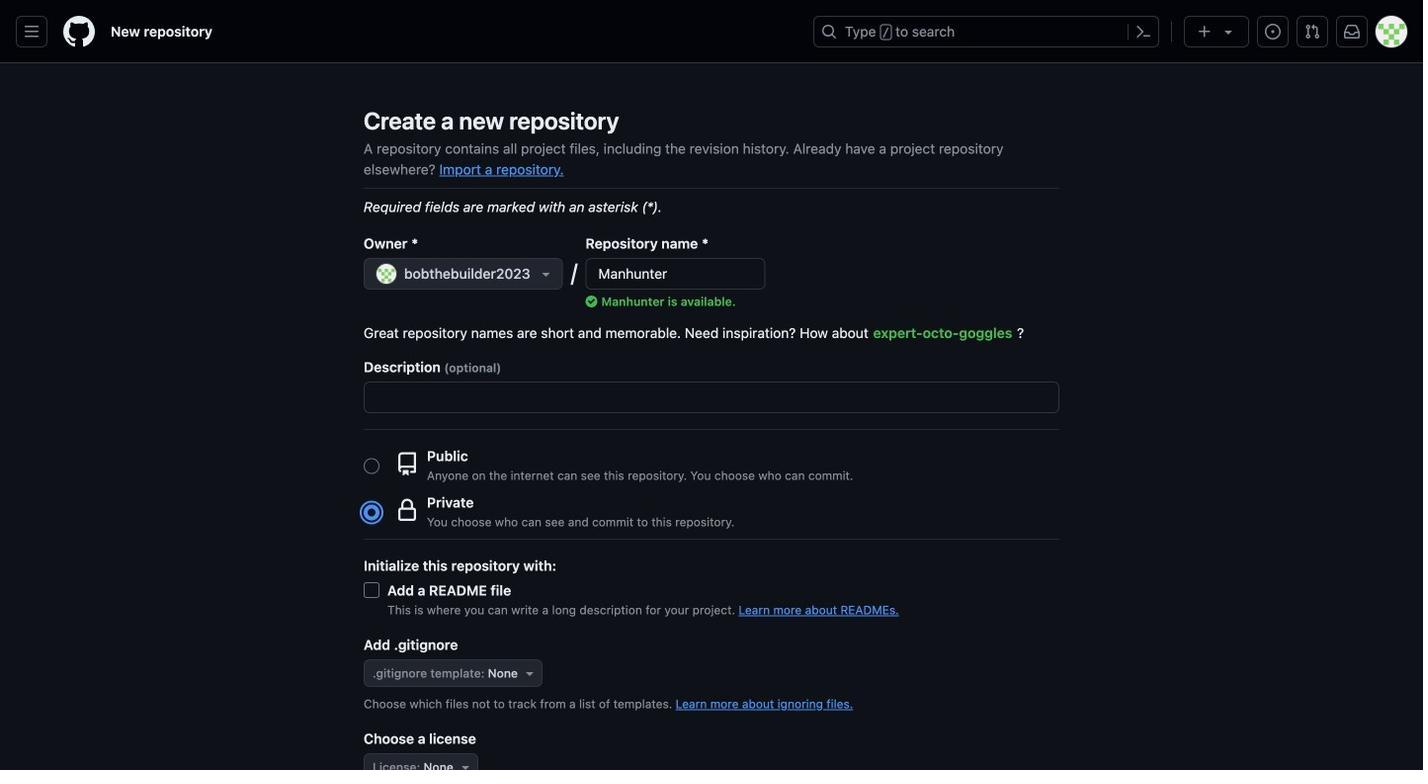 Task type: locate. For each thing, give the bounding box(es) containing it.
0 vertical spatial triangle down image
[[1221, 24, 1237, 40]]

0 vertical spatial triangle down image
[[538, 266, 554, 282]]

None checkbox
[[364, 582, 380, 598]]

notifications image
[[1344, 24, 1360, 40]]

issue opened image
[[1265, 24, 1281, 40]]

git pull request image
[[1305, 24, 1321, 40]]

1 vertical spatial triangle down image
[[458, 759, 473, 770]]

0 horizontal spatial triangle down image
[[458, 759, 473, 770]]

None radio
[[364, 458, 380, 474]]

repo image
[[395, 452, 419, 476]]

plus image
[[1197, 24, 1213, 40]]

1 horizontal spatial triangle down image
[[1221, 24, 1237, 40]]

None radio
[[364, 505, 380, 520]]

triangle down image
[[1221, 24, 1237, 40], [458, 759, 473, 770]]

triangle down image
[[538, 266, 554, 282], [522, 665, 538, 681]]

None text field
[[587, 259, 765, 289]]



Task type: vqa. For each thing, say whether or not it's contained in the screenshot.
Explore element
no



Task type: describe. For each thing, give the bounding box(es) containing it.
Description text field
[[365, 383, 1059, 412]]

check circle fill image
[[586, 296, 598, 307]]

homepage image
[[63, 16, 95, 47]]

1 vertical spatial triangle down image
[[522, 665, 538, 681]]

command palette image
[[1136, 24, 1152, 40]]

lock image
[[395, 498, 419, 522]]



